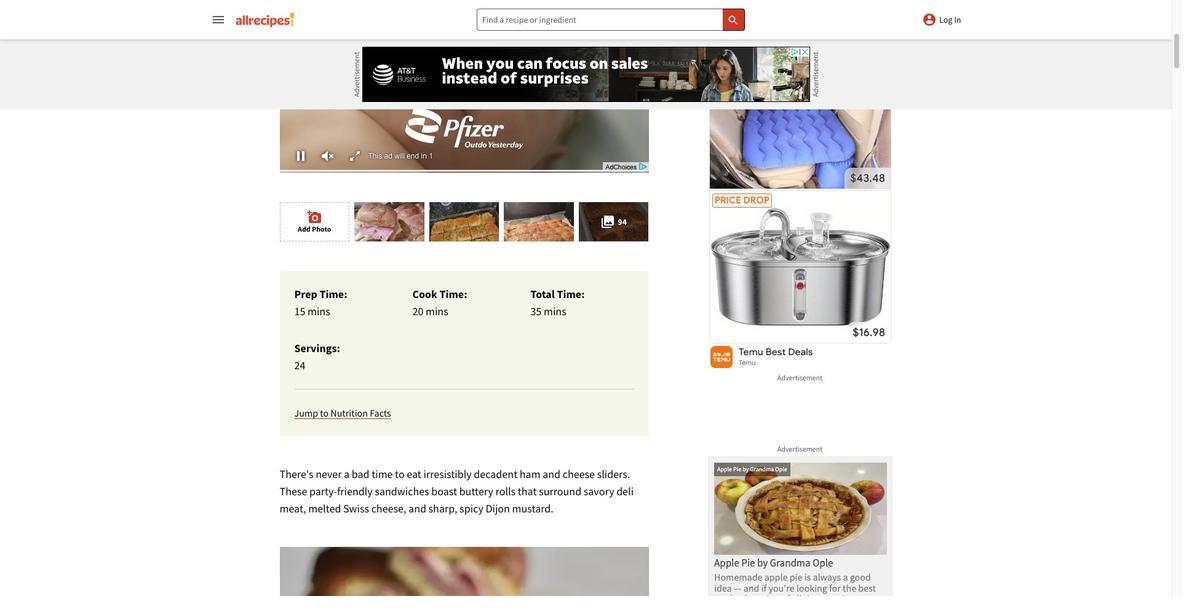 Task type: describe. For each thing, give the bounding box(es) containing it.
log in
[[940, 14, 961, 25]]

deli
[[617, 485, 634, 499]]

cook time: 20 mins
[[413, 287, 467, 319]]

nutrition
[[331, 407, 368, 419]]

log in link
[[922, 12, 961, 27]]

mustard.
[[512, 502, 554, 516]]

35
[[531, 304, 542, 319]]

mins for cook
[[426, 304, 448, 319]]

these
[[280, 485, 307, 499]]

eat
[[407, 467, 421, 482]]

prep time: 15 mins
[[294, 287, 347, 319]]

photo
[[312, 224, 331, 234]]

none search field inside log in banner
[[477, 9, 745, 31]]

that
[[518, 485, 537, 499]]

savory
[[584, 485, 614, 499]]

buttery
[[459, 485, 493, 499]]

cheese,
[[371, 502, 406, 516]]

20
[[413, 304, 424, 319]]

swiss
[[343, 502, 369, 516]]

log in banner
[[0, 0, 1172, 597]]

add
[[298, 224, 311, 234]]

add photo image
[[307, 210, 322, 224]]

94 button
[[579, 202, 649, 242]]

friendly
[[337, 485, 373, 499]]

cheese
[[563, 467, 595, 482]]

party-
[[309, 485, 337, 499]]

search image
[[727, 14, 740, 26]]

Find a recipe or ingredient text field
[[477, 9, 745, 31]]

there's
[[280, 467, 313, 482]]

mins for total
[[544, 304, 566, 319]]

in
[[954, 14, 961, 25]]

surround
[[539, 485, 582, 499]]

dijon
[[486, 502, 510, 516]]

a baked ham and cheese slider (hawaiian roll with ham and melted cheese) image
[[280, 547, 649, 597]]



Task type: locate. For each thing, give the bounding box(es) containing it.
mins right 20
[[426, 304, 448, 319]]

1 horizontal spatial to
[[395, 467, 405, 482]]

decadent
[[474, 467, 518, 482]]

1 vertical spatial to
[[395, 467, 405, 482]]

time: for 20 mins
[[440, 287, 467, 301]]

sliders.
[[597, 467, 630, 482]]

jump
[[294, 407, 318, 419]]

2 time: from the left
[[440, 287, 467, 301]]

boast
[[431, 485, 457, 499]]

irresistibly
[[424, 467, 472, 482]]

and
[[543, 467, 561, 482], [409, 502, 426, 516]]

mins right 15
[[308, 304, 330, 319]]

time: right cook
[[440, 287, 467, 301]]

time
[[372, 467, 393, 482]]

to right jump
[[320, 407, 329, 419]]

1 time: from the left
[[320, 287, 347, 301]]

2 horizontal spatial mins
[[544, 304, 566, 319]]

None search field
[[477, 9, 745, 31]]

time: for 15 mins
[[320, 287, 347, 301]]

melted
[[308, 502, 341, 516]]

mins for prep
[[308, 304, 330, 319]]

mins right 35
[[544, 304, 566, 319]]

time: right the total
[[557, 287, 585, 301]]

2 mins from the left
[[426, 304, 448, 319]]

mins
[[308, 304, 330, 319], [426, 304, 448, 319], [544, 304, 566, 319]]

time: inside cook time: 20 mins
[[440, 287, 467, 301]]

15
[[294, 304, 305, 319]]

1 horizontal spatial mins
[[426, 304, 448, 319]]

sharp,
[[429, 502, 457, 516]]

3 mins from the left
[[544, 304, 566, 319]]

servings: 24
[[294, 341, 340, 373]]

account image
[[922, 12, 937, 27]]

add photo
[[298, 224, 331, 234]]

mins inside prep time: 15 mins
[[308, 304, 330, 319]]

meat,
[[280, 502, 306, 516]]

advertisement region
[[708, 0, 892, 371], [362, 47, 810, 102], [708, 457, 892, 597]]

0 horizontal spatial mins
[[308, 304, 330, 319]]

bad
[[352, 467, 369, 482]]

cook
[[413, 287, 437, 301]]

1 horizontal spatial and
[[543, 467, 561, 482]]

time: inside total time: 35 mins
[[557, 287, 585, 301]]

video player application
[[280, 0, 649, 173]]

time:
[[320, 287, 347, 301], [440, 287, 467, 301], [557, 287, 585, 301]]

unmute button group
[[314, 143, 341, 170]]

prep
[[294, 287, 317, 301]]

menu image
[[211, 12, 225, 27]]

home image
[[235, 12, 294, 27]]

facts
[[370, 407, 391, 419]]

total
[[531, 287, 555, 301]]

never
[[316, 467, 342, 482]]

total time: 35 mins
[[531, 287, 585, 319]]

add photo button
[[280, 202, 350, 242]]

sandwiches
[[375, 485, 429, 499]]

and up surround
[[543, 467, 561, 482]]

1 horizontal spatial time:
[[440, 287, 467, 301]]

rolls
[[496, 485, 516, 499]]

0 horizontal spatial and
[[409, 502, 426, 516]]

0 vertical spatial and
[[543, 467, 561, 482]]

3 time: from the left
[[557, 287, 585, 301]]

1 vertical spatial and
[[409, 502, 426, 516]]

spicy
[[460, 502, 483, 516]]

time: inside prep time: 15 mins
[[320, 287, 347, 301]]

0 horizontal spatial time:
[[320, 287, 347, 301]]

1 mins from the left
[[308, 304, 330, 319]]

servings:
[[294, 341, 340, 355]]

time: for 35 mins
[[557, 287, 585, 301]]

24
[[294, 359, 305, 373]]

94
[[618, 216, 627, 228]]

time: right "prep"
[[320, 287, 347, 301]]

0 horizontal spatial to
[[320, 407, 329, 419]]

mins inside total time: 35 mins
[[544, 304, 566, 319]]

2 horizontal spatial time:
[[557, 287, 585, 301]]

to
[[320, 407, 329, 419], [395, 467, 405, 482]]

to inside there's never a bad time to eat irresistibly decadent ham and cheese sliders. these party-friendly sandwiches boast buttery rolls that surround savory deli meat, melted swiss cheese, and sharp, spicy dijon mustard.
[[395, 467, 405, 482]]

0 vertical spatial to
[[320, 407, 329, 419]]

to left eat
[[395, 467, 405, 482]]

a
[[344, 467, 350, 482]]

mins inside cook time: 20 mins
[[426, 304, 448, 319]]

and down sandwiches
[[409, 502, 426, 516]]

there's never a bad time to eat irresistibly decadent ham and cheese sliders. these party-friendly sandwiches boast buttery rolls that surround savory deli meat, melted swiss cheese, and sharp, spicy dijon mustard.
[[280, 467, 634, 516]]

ham
[[520, 467, 541, 482]]

jump to nutrition facts
[[294, 407, 391, 419]]

log
[[940, 14, 953, 25]]



Task type: vqa. For each thing, say whether or not it's contained in the screenshot.
the right Cabbage
no



